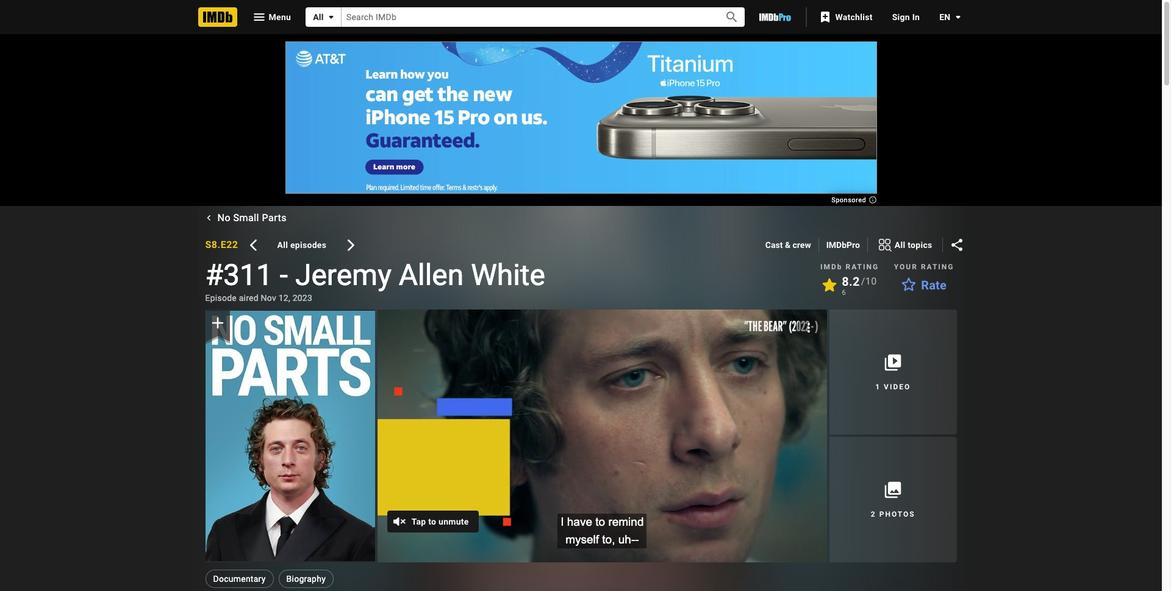 Task type: locate. For each thing, give the bounding box(es) containing it.
all left the episodes
[[277, 240, 288, 250]]

None field
[[341, 8, 711, 27]]

cast
[[765, 240, 783, 250]]

all button
[[306, 7, 341, 27]]

1 horizontal spatial rating
[[921, 263, 954, 271]]

#311 - jeremy allen white (2023) image
[[205, 311, 375, 562]]

All search field
[[306, 7, 745, 27]]

rating for your rating
[[921, 263, 954, 271]]

10
[[865, 276, 877, 287]]

cast & crew button
[[765, 239, 811, 251]]

menu image
[[252, 10, 266, 24]]

imdb rating
[[820, 263, 879, 271]]

in
[[912, 12, 920, 22]]

home image
[[198, 7, 237, 27]]

rating up rate
[[921, 263, 954, 271]]

all
[[313, 12, 324, 22], [895, 240, 906, 250], [277, 240, 288, 250]]

sign in
[[892, 12, 920, 22]]

/
[[861, 276, 865, 287]]

2 horizontal spatial all
[[895, 240, 906, 250]]

rating up /
[[846, 263, 879, 271]]

2 photos
[[871, 511, 915, 519]]

biography button
[[278, 570, 334, 588]]

chevron left image
[[203, 212, 215, 224]]

s8 . e22
[[205, 239, 238, 251]]

allen
[[399, 258, 464, 293]]

to
[[428, 517, 436, 527]]

photos
[[879, 511, 915, 519]]

white
[[471, 258, 545, 293]]

8.2
[[842, 274, 860, 289]]

jeremy
[[295, 258, 392, 293]]

2 rating from the left
[[921, 263, 954, 271]]

nov
[[261, 293, 276, 303]]

12,
[[279, 293, 290, 303]]

en button
[[930, 6, 965, 28]]

all right categories icon
[[895, 240, 906, 250]]

1 video
[[875, 383, 911, 391]]

1 rating from the left
[[846, 263, 879, 271]]

all episodes button
[[268, 234, 336, 256]]

group
[[205, 310, 375, 563]]

en
[[939, 12, 951, 22]]

video player application
[[377, 310, 827, 563]]

documentary
[[213, 574, 266, 584]]

all for all
[[313, 12, 324, 22]]

tap to unmute button
[[387, 511, 479, 534]]

rating
[[846, 263, 879, 271], [921, 263, 954, 271]]

sign in button
[[882, 6, 930, 28]]

parts
[[262, 212, 287, 224]]

all right menu
[[313, 12, 324, 22]]

-
[[280, 258, 288, 293]]

sponsored content section
[[285, 41, 877, 204]]

no small parts
[[217, 212, 287, 224]]

arrow drop down image
[[951, 10, 965, 24]]

imdbpro
[[826, 240, 860, 250]]

all inside button
[[313, 12, 324, 22]]

0 horizontal spatial all
[[277, 240, 288, 250]]

imdbpro button
[[826, 239, 860, 251]]

next episode image
[[344, 238, 358, 253]]

no
[[217, 212, 231, 224]]

menu button
[[242, 7, 301, 27]]

watch the rise of jeremy allen white element
[[377, 310, 827, 563]]

all inside button
[[895, 240, 906, 250]]

2
[[871, 511, 876, 519]]

1 horizontal spatial all
[[313, 12, 324, 22]]

0 horizontal spatial rating
[[846, 263, 879, 271]]

all inside button
[[277, 240, 288, 250]]

share on social media image
[[949, 238, 964, 253]]



Task type: describe. For each thing, give the bounding box(es) containing it.
episode
[[205, 293, 237, 303]]

all episodes
[[277, 240, 326, 250]]

watchlist button
[[812, 6, 882, 28]]

1
[[875, 383, 881, 391]]

cast & crew
[[765, 240, 811, 250]]

.
[[217, 239, 221, 251]]

2023
[[293, 293, 312, 303]]

no small parts button
[[203, 206, 292, 231]]

sponsored
[[832, 196, 868, 204]]

Search IMDb text field
[[341, 8, 711, 27]]

&
[[785, 240, 791, 250]]

previous episode image
[[246, 238, 260, 253]]

aired
[[239, 293, 259, 303]]

8.2 / 10 6
[[842, 274, 877, 297]]

volume off image
[[392, 515, 407, 529]]

topics
[[908, 240, 932, 250]]

tap to unmute group
[[377, 310, 827, 563]]

submit search image
[[725, 10, 739, 25]]

all for all episodes
[[277, 240, 288, 250]]

jeremy allen white returns to the big screen in the biographical drama 'the iron claw.' imdb explores his many roles through the years in under 4 minutes, from his early roles playing troubled teenagers to his emmy-nominated role as carmy in "the bear." image
[[377, 310, 827, 563]]

sign
[[892, 12, 910, 22]]

imdb
[[820, 263, 843, 271]]

unmute
[[439, 517, 469, 527]]

rate button
[[894, 274, 954, 296]]

episodes
[[290, 240, 326, 250]]

all for all topics
[[895, 240, 906, 250]]

menu
[[269, 12, 291, 22]]

1 video button
[[830, 310, 957, 435]]

#311
[[205, 258, 273, 293]]

biography
[[286, 574, 326, 584]]

#311 - jeremy allen white episode aired nov 12, 2023
[[205, 258, 545, 303]]

e22
[[221, 239, 238, 251]]

video autoplay preference image
[[802, 321, 816, 335]]

your rating
[[894, 263, 954, 271]]

rating for imdb rating
[[846, 263, 879, 271]]

rate
[[921, 278, 947, 293]]

your
[[894, 263, 918, 271]]

crew
[[793, 240, 811, 250]]

watchlist image
[[818, 10, 833, 24]]

tap
[[412, 517, 426, 527]]

6
[[842, 289, 846, 297]]

documentary button
[[205, 570, 274, 588]]

none field inside all search box
[[341, 8, 711, 27]]

watchlist
[[835, 12, 873, 22]]

all topics
[[895, 240, 932, 250]]

categories image
[[878, 238, 892, 253]]

arrow drop down image
[[324, 10, 338, 24]]

video
[[884, 383, 911, 391]]

tap to unmute
[[412, 517, 469, 527]]

2 photos button
[[830, 438, 957, 563]]

small
[[233, 212, 259, 224]]

all topics button
[[868, 235, 942, 255]]

s8
[[205, 239, 217, 251]]



Task type: vqa. For each thing, say whether or not it's contained in the screenshot.
napoleon IMAGE
no



